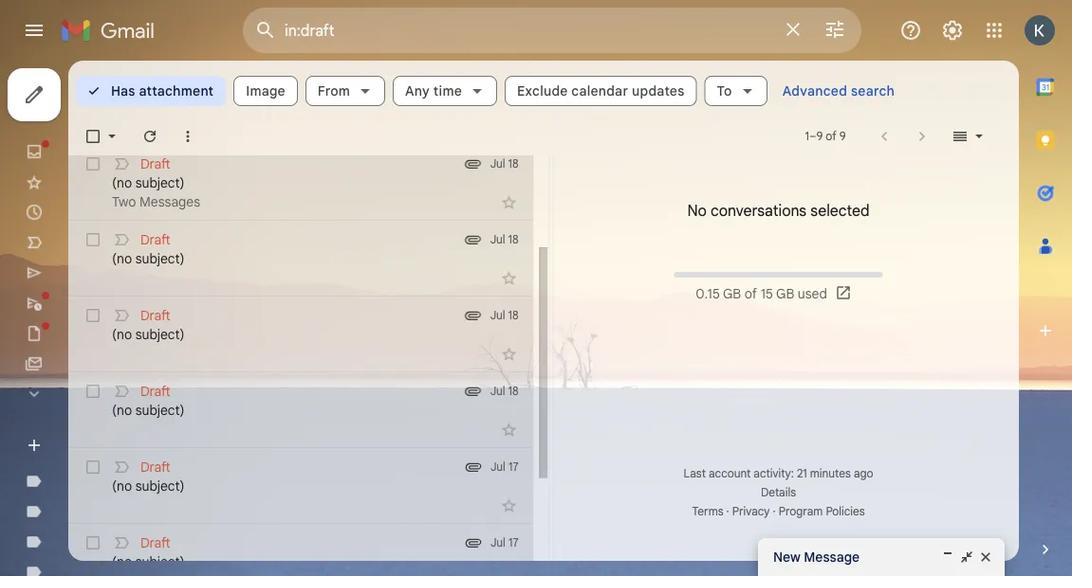 Task type: locate. For each thing, give the bounding box(es) containing it.
3 18 from the top
[[508, 309, 519, 323]]

exclude calendar updates
[[517, 83, 685, 99]]

new message
[[773, 549, 860, 566]]

0 horizontal spatial gb
[[723, 286, 741, 302]]

1 horizontal spatial 9
[[839, 130, 846, 144]]

jul 18 for fourth row from the bottom
[[490, 309, 519, 323]]

3 jul 18 from the top
[[490, 309, 519, 323]]

3 subject) from the top
[[135, 326, 184, 343]]

0.15 gb of 15 gb used
[[696, 286, 827, 302]]

no conversations selected main content
[[68, 61, 1019, 577]]

1 (no from the top
[[112, 175, 132, 191]]

6 row from the top
[[68, 525, 534, 577]]

jul for fourth row from the bottom
[[490, 309, 505, 323]]

0 horizontal spatial of
[[745, 286, 757, 302]]

1 (no subject) link from the top
[[112, 250, 492, 287]]

3 not important switch from the top
[[112, 306, 131, 325]]

2 draft from the top
[[140, 232, 170, 248]]

pop out image
[[959, 550, 974, 565]]

draft for not important switch for 3rd row from the bottom of the no conversations selected 'main content'
[[140, 383, 170, 400]]

has attachment button
[[76, 76, 226, 106]]

17
[[508, 461, 519, 475], [508, 537, 519, 551]]

3 row from the top
[[68, 297, 534, 373]]

6 not important switch from the top
[[112, 534, 131, 553]]

not important switch for row containing draft (no subject)
[[112, 534, 131, 553]]

0 vertical spatial of
[[826, 130, 836, 144]]

(no subject) link for second row
[[112, 250, 492, 287]]

(no inside draft (no subject)
[[112, 554, 132, 571]]

calendar
[[572, 83, 628, 99]]

1 vertical spatial of
[[745, 286, 757, 302]]

jul 18
[[490, 157, 519, 171], [490, 233, 519, 247], [490, 309, 519, 323], [490, 385, 519, 399]]

0 horizontal spatial 9
[[816, 130, 823, 144]]

minutes
[[810, 467, 851, 482]]

program
[[779, 505, 823, 519]]

gb
[[723, 286, 741, 302], [776, 286, 794, 302]]

1 (no subject) from the top
[[112, 250, 184, 267]]

4 jul 18 from the top
[[490, 385, 519, 399]]

Search mail text field
[[285, 21, 770, 40]]

4 not important switch from the top
[[112, 382, 131, 401]]

jul for second row
[[490, 233, 505, 247]]

1 horizontal spatial gb
[[776, 286, 794, 302]]

· right terms link
[[726, 505, 729, 519]]

1 horizontal spatial ·
[[773, 505, 776, 519]]

0 vertical spatial 17
[[508, 461, 519, 475]]

settings image
[[941, 19, 964, 42]]

1 vertical spatial jul 17
[[491, 537, 519, 551]]

navigation
[[0, 61, 228, 577]]

2 (no subject) from the top
[[112, 326, 184, 343]]

1 gb from the left
[[723, 286, 741, 302]]

9
[[816, 130, 823, 144], [839, 130, 846, 144]]

1 18 from the top
[[508, 157, 519, 171]]

1 row from the top
[[68, 145, 534, 221]]

2 (no from the top
[[112, 250, 132, 267]]

not important switch for 3rd row from the bottom of the no conversations selected 'main content'
[[112, 382, 131, 401]]

· down details link
[[773, 505, 776, 519]]

1 9 from the left
[[816, 130, 823, 144]]

not important switch for fourth row from the bottom
[[112, 306, 131, 325]]

9 right –
[[839, 130, 846, 144]]

1 vertical spatial 17
[[508, 537, 519, 551]]

(no subject) link
[[112, 250, 492, 287], [112, 325, 492, 363], [112, 401, 492, 439], [112, 477, 492, 515], [112, 553, 492, 577]]

(no subject) for not important switch associated with second row
[[112, 250, 184, 267]]

(no subject) link for fourth row from the bottom
[[112, 325, 492, 363]]

(no subject) for 5th row from the top of the no conversations selected 'main content''s not important switch
[[112, 478, 184, 495]]

5 draft from the top
[[140, 459, 170, 476]]

18
[[508, 157, 519, 171], [508, 233, 519, 247], [508, 309, 519, 323], [508, 385, 519, 399]]

two
[[112, 194, 136, 210]]

0 horizontal spatial ·
[[726, 505, 729, 519]]

1 not important switch from the top
[[112, 155, 131, 174]]

0 vertical spatial jul 17
[[491, 461, 519, 475]]

1 jul 18 from the top
[[490, 157, 519, 171]]

2 (no subject) link from the top
[[112, 325, 492, 363]]

(no subject)
[[112, 250, 184, 267], [112, 326, 184, 343], [112, 402, 184, 419], [112, 478, 184, 495]]

4 (no subject) link from the top
[[112, 477, 492, 515]]

3 (no subject) from the top
[[112, 402, 184, 419]]

18 for row containing draft (no subject) two messages
[[508, 157, 519, 171]]

6 draft from the top
[[140, 535, 170, 552]]

3 draft from the top
[[140, 307, 170, 324]]

jul for 3rd row from the bottom of the no conversations selected 'main content'
[[490, 385, 505, 399]]

(no subject) link for 3rd row from the bottom of the no conversations selected 'main content'
[[112, 401, 492, 439]]

advanced
[[783, 83, 847, 99]]

4 (no subject) from the top
[[112, 478, 184, 495]]

5 (no subject) link from the top
[[112, 553, 492, 577]]

2 jul 17 from the top
[[491, 537, 519, 551]]

to button
[[705, 76, 767, 106]]

1 horizontal spatial of
[[826, 130, 836, 144]]

5 not important switch from the top
[[112, 458, 131, 477]]

of
[[826, 130, 836, 144], [745, 286, 757, 302]]

5 subject) from the top
[[135, 478, 184, 495]]

jul 17 for row containing draft (no subject)'s (no subject) link
[[491, 537, 519, 551]]

draft (no subject)
[[112, 535, 184, 571]]

of left 15
[[745, 286, 757, 302]]

2 jul 18 from the top
[[490, 233, 519, 247]]

2 18 from the top
[[508, 233, 519, 247]]

(no
[[112, 175, 132, 191], [112, 250, 132, 267], [112, 326, 132, 343], [112, 402, 132, 419], [112, 478, 132, 495], [112, 554, 132, 571]]

18 for 3rd row from the bottom of the no conversations selected 'main content'
[[508, 385, 519, 399]]

row
[[68, 145, 534, 221], [68, 221, 534, 297], [68, 297, 534, 373], [68, 373, 534, 449], [68, 449, 534, 525], [68, 525, 534, 577]]

terms
[[692, 505, 723, 519]]

1 jul 17 from the top
[[491, 461, 519, 475]]

6 (no from the top
[[112, 554, 132, 571]]

gb right 15
[[776, 286, 794, 302]]

tab list
[[1019, 61, 1072, 509]]

·
[[726, 505, 729, 519], [773, 505, 776, 519]]

exclude
[[517, 83, 568, 99]]

18 for second row
[[508, 233, 519, 247]]

4 row from the top
[[68, 373, 534, 449]]

3 (no subject) link from the top
[[112, 401, 492, 439]]

jul 17
[[491, 461, 519, 475], [491, 537, 519, 551]]

4 18 from the top
[[508, 385, 519, 399]]

advanced search button
[[775, 74, 903, 108]]

gb right "0.15"
[[723, 286, 741, 302]]

draft
[[140, 156, 170, 172], [140, 232, 170, 248], [140, 307, 170, 324], [140, 383, 170, 400], [140, 459, 170, 476], [140, 535, 170, 552]]

attachment
[[139, 83, 214, 99]]

jul
[[490, 157, 505, 171], [490, 233, 505, 247], [490, 309, 505, 323], [490, 385, 505, 399], [491, 461, 506, 475], [491, 537, 506, 551]]

subject)
[[135, 175, 184, 191], [135, 250, 184, 267], [135, 326, 184, 343], [135, 402, 184, 419], [135, 478, 184, 495], [135, 554, 184, 571]]

jul 18 for second row
[[490, 233, 519, 247]]

18 for fourth row from the bottom
[[508, 309, 519, 323]]

jul for 5th row from the top of the no conversations selected 'main content'
[[491, 461, 506, 475]]

1 subject) from the top
[[135, 175, 184, 191]]

9 right 1
[[816, 130, 823, 144]]

not important switch
[[112, 155, 131, 174], [112, 231, 131, 250], [112, 306, 131, 325], [112, 382, 131, 401], [112, 458, 131, 477], [112, 534, 131, 553]]

image
[[246, 83, 285, 99]]

4 draft from the top
[[140, 383, 170, 400]]

6 subject) from the top
[[135, 554, 184, 571]]

None search field
[[243, 8, 862, 53]]

2 row from the top
[[68, 221, 534, 297]]

last
[[684, 467, 706, 482]]

message
[[804, 549, 860, 566]]

row containing draft (no subject) two messages
[[68, 145, 534, 221]]

support image
[[899, 19, 922, 42]]

of right –
[[826, 130, 836, 144]]

(no subject) link for 5th row from the top of the no conversations selected 'main content'
[[112, 477, 492, 515]]

jul 18 for 3rd row from the bottom of the no conversations selected 'main content'
[[490, 385, 519, 399]]

–
[[809, 130, 816, 144]]

policies
[[826, 505, 865, 519]]

account
[[709, 467, 751, 482]]

image button
[[234, 76, 298, 106]]

1 draft from the top
[[140, 156, 170, 172]]

2 not important switch from the top
[[112, 231, 131, 250]]



Task type: vqa. For each thing, say whether or not it's contained in the screenshot.
to popup button
yes



Task type: describe. For each thing, give the bounding box(es) containing it.
1 – 9 of 9
[[805, 130, 846, 144]]

privacy link
[[732, 505, 770, 519]]

advanced search options image
[[816, 10, 854, 48]]

privacy
[[732, 505, 770, 519]]

updates
[[632, 83, 685, 99]]

no
[[687, 201, 707, 220]]

draft inside draft (no subject) two messages
[[140, 156, 170, 172]]

not important switch for row containing draft (no subject) two messages
[[112, 155, 131, 174]]

program policies link
[[779, 505, 865, 519]]

has attachment
[[111, 83, 214, 99]]

refresh image
[[140, 127, 159, 146]]

2 17 from the top
[[508, 537, 519, 551]]

ago
[[854, 467, 873, 482]]

close image
[[978, 550, 993, 565]]

terms link
[[692, 505, 723, 519]]

(no subject) for not important switch for 3rd row from the bottom of the no conversations selected 'main content'
[[112, 402, 184, 419]]

(no subject) for not important switch related to fourth row from the bottom
[[112, 326, 184, 343]]

jul 18 for row containing draft (no subject) two messages
[[490, 157, 519, 171]]

5 row from the top
[[68, 449, 534, 525]]

2 gb from the left
[[776, 286, 794, 302]]

details link
[[761, 486, 796, 501]]

2 subject) from the top
[[135, 250, 184, 267]]

2 9 from the left
[[839, 130, 846, 144]]

15
[[761, 286, 773, 302]]

1 17 from the top
[[508, 461, 519, 475]]

follow link to manage storage image
[[835, 285, 854, 304]]

clear search image
[[774, 10, 812, 48]]

new
[[773, 549, 801, 566]]

4 subject) from the top
[[135, 402, 184, 419]]

search
[[851, 83, 895, 99]]

to
[[717, 83, 732, 99]]

minimize image
[[940, 550, 955, 565]]

row containing draft (no subject)
[[68, 525, 534, 577]]

3 (no from the top
[[112, 326, 132, 343]]

1
[[805, 130, 809, 144]]

(no subject) link for row containing draft (no subject)
[[112, 553, 492, 577]]

not important switch for second row
[[112, 231, 131, 250]]

draft for not important switch related to fourth row from the bottom
[[140, 307, 170, 324]]

not important switch for 5th row from the top of the no conversations selected 'main content'
[[112, 458, 131, 477]]

search mail image
[[249, 13, 283, 47]]

advanced search
[[783, 83, 895, 99]]

used
[[798, 286, 827, 302]]

jul for row containing draft (no subject) two messages
[[490, 157, 505, 171]]

draft for not important switch associated with second row
[[140, 232, 170, 248]]

draft for 5th row from the top of the no conversations selected 'main content''s not important switch
[[140, 459, 170, 476]]

jul for row containing draft (no subject)
[[491, 537, 506, 551]]

exclude calendar updates button
[[505, 76, 697, 106]]

no conversations selected
[[687, 201, 870, 220]]

activity:
[[754, 467, 794, 482]]

last account activity: 21 minutes ago details terms · privacy · program policies
[[684, 467, 873, 519]]

5 (no from the top
[[112, 478, 132, 495]]

draft inside draft (no subject)
[[140, 535, 170, 552]]

4 (no from the top
[[112, 402, 132, 419]]

1 · from the left
[[726, 505, 729, 519]]

toggle split pane mode image
[[951, 127, 970, 146]]

2 · from the left
[[773, 505, 776, 519]]

conversations
[[711, 201, 807, 220]]

messages
[[140, 194, 200, 210]]

subject) inside draft (no subject) two messages
[[135, 175, 184, 191]]

(no inside draft (no subject) two messages
[[112, 175, 132, 191]]

draft (no subject) two messages
[[112, 156, 200, 210]]

subject) inside draft (no subject)
[[135, 554, 184, 571]]

details
[[761, 486, 796, 501]]

has
[[111, 83, 135, 99]]

jul 17 for 5th row from the top of the no conversations selected 'main content' (no subject) link
[[491, 461, 519, 475]]

21
[[797, 467, 807, 482]]

selected
[[811, 201, 870, 220]]

0.15
[[696, 286, 720, 302]]



